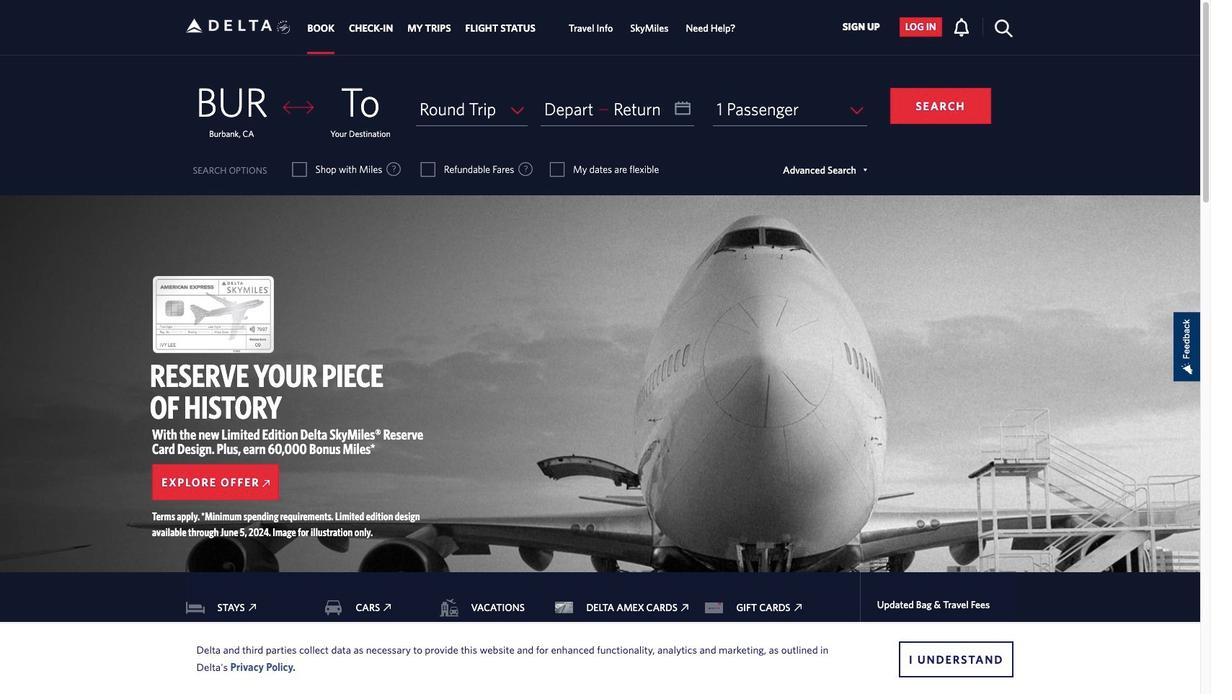 Task type: vqa. For each thing, say whether or not it's contained in the screenshot.
1 icon
yes



Task type: describe. For each thing, give the bounding box(es) containing it.
1 1 image from the left
[[187, 600, 190, 616]]

3 image
[[441, 600, 444, 616]]

the new limited edition delta skymiles® reserve card image
[[153, 277, 274, 353]]

delta air lines image
[[186, 3, 272, 48]]

2 image
[[326, 600, 328, 616]]

external link icon image
[[263, 480, 270, 487]]

1 this link opens another site in a new window that may not follow the same accessibility policies as delta air lines. image from the left
[[249, 604, 256, 612]]



Task type: locate. For each thing, give the bounding box(es) containing it.
None checkbox
[[293, 162, 306, 177]]

this link opens another site in a new window that may not follow the same accessibility policies as delta air lines. image
[[249, 604, 256, 612], [794, 604, 802, 612]]

None field
[[416, 92, 528, 126], [713, 92, 867, 126], [416, 92, 528, 126], [713, 92, 867, 126]]

this link opens another site in a new window that may not follow the same accessibility policies as delta air lines. image
[[384, 604, 391, 612]]

1 horizontal spatial this link opens another site in a new window that may not follow the same accessibility policies as delta air lines. image
[[794, 604, 802, 612]]

2 1 image from the left
[[556, 600, 559, 616]]

None checkbox
[[422, 162, 435, 177], [551, 162, 564, 177], [422, 162, 435, 177], [551, 162, 564, 177]]

1 horizontal spatial 1 image
[[556, 600, 559, 616]]

1 image
[[187, 600, 190, 616], [556, 600, 559, 616]]

2 this link opens another site in a new window that may not follow the same accessibility policies as delta air lines. image from the left
[[794, 604, 802, 612]]

4 image
[[706, 609, 722, 612]]

None text field
[[541, 92, 695, 126]]

0 horizontal spatial 1 image
[[187, 600, 190, 616]]

skyteam image
[[277, 5, 291, 50]]

0 horizontal spatial this link opens another site in a new window that may not follow the same accessibility policies as delta air lines. image
[[249, 604, 256, 612]]

tab list
[[300, 0, 744, 54]]



